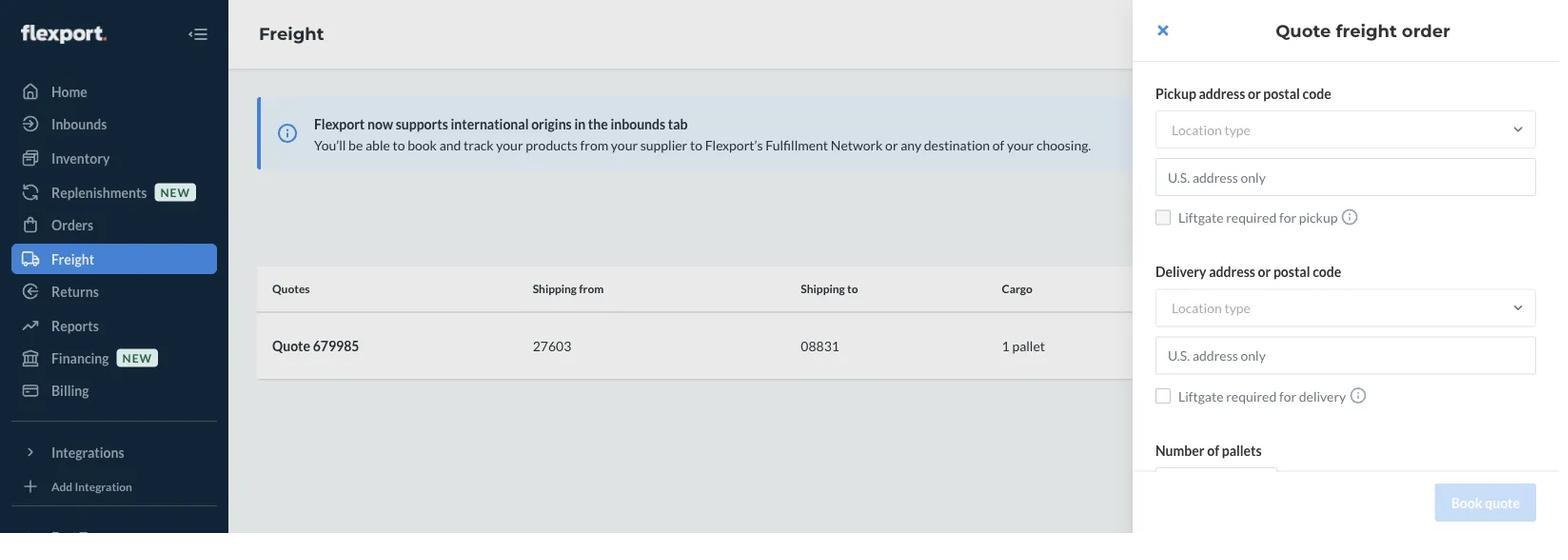 Task type: locate. For each thing, give the bounding box(es) containing it.
1 vertical spatial type
[[1225, 300, 1251, 316]]

pickup
[[1156, 85, 1197, 101]]

1 vertical spatial u.s. address only text field
[[1156, 337, 1537, 375]]

location down the delivery
[[1172, 300, 1223, 316]]

1 location from the top
[[1172, 121, 1223, 138]]

0 vertical spatial liftgate
[[1179, 210, 1224, 226]]

for for delivery
[[1280, 388, 1297, 404]]

or
[[1248, 85, 1262, 101], [1259, 264, 1272, 280]]

2 required from the top
[[1227, 388, 1277, 404]]

location type
[[1172, 121, 1251, 138], [1172, 300, 1251, 316]]

0 vertical spatial for
[[1280, 210, 1297, 226]]

book
[[1452, 495, 1483, 511]]

1 for from the top
[[1280, 210, 1297, 226]]

type
[[1225, 121, 1251, 138], [1225, 300, 1251, 316]]

2 type from the top
[[1225, 300, 1251, 316]]

center
[[1533, 232, 1550, 271]]

1 liftgate from the top
[[1179, 210, 1224, 226]]

0 vertical spatial type
[[1225, 121, 1251, 138]]

address right pickup
[[1200, 85, 1246, 101]]

1 vertical spatial or
[[1259, 264, 1272, 280]]

u.s. address only text field up pickup
[[1156, 158, 1537, 196]]

0 vertical spatial location
[[1172, 121, 1223, 138]]

liftgate up the delivery
[[1179, 210, 1224, 226]]

None checkbox
[[1156, 210, 1171, 225]]

code
[[1303, 85, 1332, 101], [1313, 264, 1342, 280]]

code down 'quote'
[[1303, 85, 1332, 101]]

0 vertical spatial address
[[1200, 85, 1246, 101]]

1 vertical spatial location
[[1172, 300, 1223, 316]]

liftgate
[[1179, 210, 1224, 226], [1179, 388, 1224, 404]]

pallets
[[1223, 442, 1262, 459]]

None number field
[[1156, 468, 1278, 506]]

location type down the delivery
[[1172, 300, 1251, 316]]

0 vertical spatial required
[[1227, 210, 1277, 226]]

help
[[1533, 274, 1550, 301]]

for
[[1280, 210, 1297, 226], [1280, 388, 1297, 404]]

location down pickup
[[1172, 121, 1223, 138]]

or down liftgate required for pickup
[[1259, 264, 1272, 280]]

or right pickup
[[1248, 85, 1262, 101]]

type down delivery address or postal code
[[1225, 300, 1251, 316]]

delivery address or postal code
[[1156, 264, 1342, 280]]

1 location type from the top
[[1172, 121, 1251, 138]]

0 vertical spatial postal
[[1264, 85, 1301, 101]]

1 u.s. address only text field from the top
[[1156, 158, 1537, 196]]

type for delivery
[[1225, 300, 1251, 316]]

0 vertical spatial or
[[1248, 85, 1262, 101]]

or for pickup
[[1248, 85, 1262, 101]]

postal
[[1264, 85, 1301, 101], [1274, 264, 1311, 280]]

u.s. address only text field for liftgate required for pickup
[[1156, 158, 1537, 196]]

u.s. address only text field up delivery
[[1156, 337, 1537, 375]]

2 liftgate from the top
[[1179, 388, 1224, 404]]

1 vertical spatial liftgate
[[1179, 388, 1224, 404]]

0 vertical spatial u.s. address only text field
[[1156, 158, 1537, 196]]

liftgate required for pickup
[[1179, 210, 1339, 226]]

1 required from the top
[[1227, 210, 1277, 226]]

type down pickup address or postal code
[[1225, 121, 1251, 138]]

code down pickup
[[1313, 264, 1342, 280]]

required up delivery address or postal code
[[1227, 210, 1277, 226]]

2 u.s. address only text field from the top
[[1156, 337, 1537, 375]]

location type for pickup
[[1172, 121, 1251, 138]]

1 vertical spatial for
[[1280, 388, 1297, 404]]

address for delivery
[[1210, 264, 1256, 280]]

pickup
[[1300, 210, 1339, 226]]

location type down pickup address or postal code
[[1172, 121, 1251, 138]]

for left pickup
[[1280, 210, 1297, 226]]

pickup address or postal code
[[1156, 85, 1332, 101]]

location
[[1172, 121, 1223, 138], [1172, 300, 1223, 316]]

0 vertical spatial location type
[[1172, 121, 1251, 138]]

book quote
[[1452, 495, 1521, 511]]

2 location type from the top
[[1172, 300, 1251, 316]]

required for delivery
[[1227, 388, 1277, 404]]

1 vertical spatial code
[[1313, 264, 1342, 280]]

required up pallets at the bottom right
[[1227, 388, 1277, 404]]

1 vertical spatial location type
[[1172, 300, 1251, 316]]

postal down pickup
[[1274, 264, 1311, 280]]

1 vertical spatial address
[[1210, 264, 1256, 280]]

None checkbox
[[1156, 388, 1171, 404]]

2 location from the top
[[1172, 300, 1223, 316]]

U.S. address only text field
[[1156, 158, 1537, 196], [1156, 337, 1537, 375]]

address right the delivery
[[1210, 264, 1256, 280]]

for for pickup
[[1280, 210, 1297, 226]]

0 vertical spatial code
[[1303, 85, 1332, 101]]

address
[[1200, 85, 1246, 101], [1210, 264, 1256, 280]]

1 vertical spatial required
[[1227, 388, 1277, 404]]

delivery
[[1156, 264, 1207, 280]]

liftgate up "number of pallets"
[[1179, 388, 1224, 404]]

required
[[1227, 210, 1277, 226], [1227, 388, 1277, 404]]

for left delivery
[[1280, 388, 1297, 404]]

help center
[[1533, 232, 1550, 301]]

postal down 'quote'
[[1264, 85, 1301, 101]]

delivery
[[1300, 388, 1347, 404]]

1 type from the top
[[1225, 121, 1251, 138]]

postal for pickup address or postal code
[[1264, 85, 1301, 101]]

2 for from the top
[[1280, 388, 1297, 404]]

address for pickup
[[1200, 85, 1246, 101]]

1 vertical spatial postal
[[1274, 264, 1311, 280]]



Task type: describe. For each thing, give the bounding box(es) containing it.
code for delivery address or postal code
[[1313, 264, 1342, 280]]

freight
[[1337, 20, 1398, 41]]

type for pickup
[[1225, 121, 1251, 138]]

close image
[[1159, 23, 1169, 38]]

book quote button
[[1436, 484, 1537, 522]]

or for delivery
[[1259, 264, 1272, 280]]

location type for delivery
[[1172, 300, 1251, 316]]

required for pickup
[[1227, 210, 1277, 226]]

number
[[1156, 442, 1205, 459]]

number of pallets
[[1156, 442, 1262, 459]]

liftgate required for delivery
[[1179, 388, 1347, 404]]

quote freight order
[[1276, 20, 1451, 41]]

quote
[[1276, 20, 1332, 41]]

quote
[[1486, 495, 1521, 511]]

liftgate for liftgate required for pickup
[[1179, 210, 1224, 226]]

location for pickup
[[1172, 121, 1223, 138]]

location for delivery
[[1172, 300, 1223, 316]]

liftgate for liftgate required for delivery
[[1179, 388, 1224, 404]]

u.s. address only text field for liftgate required for delivery
[[1156, 337, 1537, 375]]

order
[[1403, 20, 1451, 41]]

code for pickup address or postal code
[[1303, 85, 1332, 101]]

of
[[1208, 442, 1220, 459]]

help center button
[[1523, 218, 1560, 316]]

postal for delivery address or postal code
[[1274, 264, 1311, 280]]



Task type: vqa. For each thing, say whether or not it's contained in the screenshot.
Fast
no



